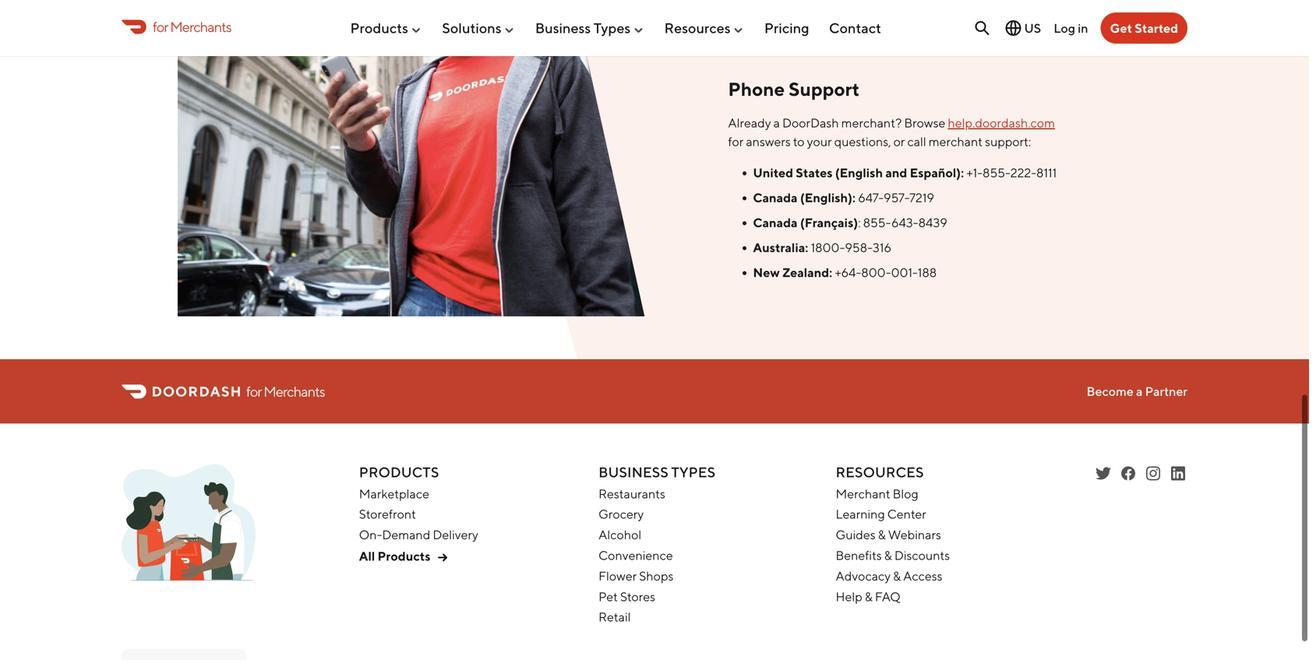 Task type: locate. For each thing, give the bounding box(es) containing it.
canada:
[[860, 11, 907, 26]]

canada (english): 647-957-7219
[[753, 190, 934, 205]]

0 horizontal spatial types
[[594, 20, 631, 36]]

help.doordash.com link
[[948, 115, 1055, 130]]

1 united from the top
[[753, 11, 793, 26]]

and left the canada: on the right of page
[[835, 11, 857, 26]]

learning
[[836, 507, 885, 522]]

log in
[[1054, 20, 1089, 35]]

alcohol link
[[599, 527, 642, 542]]

a up answers
[[774, 115, 780, 130]]

your
[[807, 134, 832, 149]]

1 horizontal spatial types
[[672, 464, 716, 481]]

7219
[[910, 190, 934, 205]]

1 vertical spatial united
[[753, 165, 793, 180]]

1 vertical spatial a
[[1136, 384, 1143, 399]]

zealand:
[[783, 265, 833, 280]]

0 vertical spatial types
[[594, 20, 631, 36]]

resources for resources merchant blog learning center guides & webinars benefits & discounts advocacy & access help & faq
[[836, 464, 924, 481]]

us
[[1025, 21, 1042, 35]]

types
[[594, 20, 631, 36], [672, 464, 716, 481]]

resources inside resources merchant blog learning center guides & webinars benefits & discounts advocacy & access help & faq
[[836, 464, 924, 481]]

0 vertical spatial for merchants
[[153, 18, 231, 35]]

& left faq on the bottom of page
[[865, 589, 873, 604]]

1 vertical spatial and
[[886, 165, 908, 180]]

855-
[[910, 11, 938, 26], [983, 165, 1011, 180], [863, 215, 892, 230]]

advocacy
[[836, 569, 891, 583]]

1800-
[[811, 240, 845, 255]]

0 vertical spatial merchants
[[170, 18, 231, 35]]

twitter link
[[1094, 464, 1113, 483]]

united states and canada: 855-554-5779
[[753, 11, 993, 26]]

0 horizontal spatial a
[[774, 115, 780, 130]]

merchants inside the 'for merchants' link
[[170, 18, 231, 35]]

all
[[359, 549, 375, 563]]

storefront link
[[359, 507, 416, 522]]

on-demand delivery link
[[359, 527, 478, 542]]

australia:
[[753, 36, 809, 50], [753, 240, 809, 255]]

flower
[[599, 569, 637, 583]]

canada up new
[[753, 215, 798, 230]]

1 vertical spatial canada
[[753, 215, 798, 230]]

united down answers
[[753, 165, 793, 180]]

advocacy & access link
[[836, 569, 943, 583]]

instagram link
[[1144, 464, 1163, 483]]

1 vertical spatial australia:
[[753, 240, 809, 255]]

access
[[904, 569, 943, 583]]

and
[[835, 11, 857, 26], [886, 165, 908, 180]]

solutions link
[[442, 13, 516, 43]]

twitter image
[[1094, 464, 1113, 483]]

1 horizontal spatial and
[[886, 165, 908, 180]]

linkedin image
[[1169, 464, 1188, 483]]

business
[[535, 20, 591, 36], [599, 464, 669, 481]]

merchants
[[170, 18, 231, 35], [264, 383, 325, 400]]

855- down 'support:'
[[983, 165, 1011, 180]]

and up 957-
[[886, 165, 908, 180]]

0 horizontal spatial merchants
[[170, 18, 231, 35]]

855- right the canada: on the right of page
[[910, 11, 938, 26]]

or
[[894, 134, 905, 149]]

demand
[[382, 527, 431, 542]]

1 vertical spatial states
[[796, 165, 833, 180]]

for inside already a doordash merchant? browse help.doordash.com for answers to your questions, or call merchant support:
[[728, 134, 744, 149]]

647-
[[858, 190, 884, 205]]

arrow right image
[[433, 548, 452, 567]]

webinars
[[888, 527, 942, 542]]

convenience
[[599, 548, 673, 563]]

1 vertical spatial for
[[728, 134, 744, 149]]

0 vertical spatial business
[[535, 20, 591, 36]]

states
[[796, 11, 833, 26], [796, 165, 833, 180]]

1 vertical spatial for merchants
[[246, 383, 325, 400]]

2 states from the top
[[796, 165, 833, 180]]

shops
[[639, 569, 674, 583]]

states for and
[[796, 11, 833, 26]]

1 horizontal spatial 855-
[[910, 11, 938, 26]]

0 vertical spatial canada
[[753, 190, 798, 205]]

canada (français) : 855-643-8439
[[753, 215, 948, 230]]

1 vertical spatial types
[[672, 464, 716, 481]]

call
[[908, 134, 927, 149]]

2 vertical spatial for
[[246, 383, 262, 400]]

canada
[[753, 190, 798, 205], [753, 215, 798, 230]]

types for business types
[[594, 20, 631, 36]]

8439
[[919, 215, 948, 230]]

2 australia: from the top
[[753, 240, 809, 255]]

0 vertical spatial united
[[753, 11, 793, 26]]

questions,
[[835, 134, 891, 149]]

canada for canada (english): 647-957-7219
[[753, 190, 798, 205]]

for merchants link
[[122, 16, 231, 37]]

1 australia: from the top
[[753, 36, 809, 50]]

0 vertical spatial resources
[[665, 20, 731, 36]]

a inside already a doordash merchant? browse help.doordash.com for answers to your questions, or call merchant support:
[[774, 115, 780, 130]]

for merchants
[[153, 18, 231, 35], [246, 383, 325, 400]]

1 vertical spatial merchants
[[264, 383, 325, 400]]

storefront
[[359, 507, 416, 522]]

merchant?
[[842, 115, 902, 130]]

help
[[836, 589, 863, 604]]

united right resources link at the top of the page
[[753, 11, 793, 26]]

0 vertical spatial for
[[153, 18, 168, 35]]

0 horizontal spatial 855-
[[863, 215, 892, 230]]

0 horizontal spatial for
[[153, 18, 168, 35]]

alcohol
[[599, 527, 642, 542]]

stores
[[620, 589, 656, 604]]

facebook link
[[1119, 464, 1138, 483]]

canada for canada (français) : 855-643-8439
[[753, 215, 798, 230]]

0 vertical spatial a
[[774, 115, 780, 130]]

australia: up phone support
[[753, 36, 809, 50]]

australia: up new
[[753, 240, 809, 255]]

all products
[[359, 549, 431, 563]]

business inside business types restaurants grocery alcohol convenience flower shops pet stores retail
[[599, 464, 669, 481]]

0 horizontal spatial resources
[[665, 20, 731, 36]]

in
[[1078, 20, 1089, 35]]

delivery
[[433, 527, 478, 542]]

2 united from the top
[[753, 165, 793, 180]]

a for become
[[1136, 384, 1143, 399]]

& down 'learning center' "link"
[[878, 527, 886, 542]]

australia: 1800-958-316
[[753, 240, 892, 255]]

become
[[1087, 384, 1134, 399]]

phone
[[728, 78, 785, 100]]

guides & webinars link
[[836, 527, 942, 542]]

support:
[[985, 134, 1031, 149]]

types inside business types restaurants grocery alcohol convenience flower shops pet stores retail
[[672, 464, 716, 481]]

0 vertical spatial australia:
[[753, 36, 809, 50]]

a left partner at the bottom right of page
[[1136, 384, 1143, 399]]

0 horizontal spatial and
[[835, 11, 857, 26]]

already a doordash merchant? browse help.doordash.com for answers to your questions, or call merchant support:
[[728, 115, 1055, 149]]

restaurants
[[599, 486, 666, 501]]

1 states from the top
[[796, 11, 833, 26]]

already
[[728, 115, 771, 130]]

1 vertical spatial resources
[[836, 464, 924, 481]]

855- right ':'
[[863, 215, 892, 230]]

australia: for australia: 1800-958-316
[[753, 240, 809, 255]]

0 horizontal spatial business
[[535, 20, 591, 36]]

2 canada from the top
[[753, 215, 798, 230]]

958-
[[845, 240, 873, 255]]

2 horizontal spatial 855-
[[983, 165, 1011, 180]]

united for united states and canada: 855-554-5779
[[753, 11, 793, 26]]

0 vertical spatial states
[[796, 11, 833, 26]]

2 horizontal spatial for
[[728, 134, 744, 149]]

1 vertical spatial business
[[599, 464, 669, 481]]

guides
[[836, 527, 876, 542]]

doordash for merchants image
[[122, 464, 256, 590]]

957-
[[884, 190, 910, 205]]

1 horizontal spatial business
[[599, 464, 669, 481]]

1 horizontal spatial a
[[1136, 384, 1143, 399]]

1 horizontal spatial resources
[[836, 464, 924, 481]]

get started button
[[1101, 12, 1188, 44]]

united states (english and español): +1-855-222-8111
[[753, 165, 1057, 180]]

1 canada from the top
[[753, 190, 798, 205]]

canada left (english):
[[753, 190, 798, 205]]

resources
[[665, 20, 731, 36], [836, 464, 924, 481]]



Task type: vqa. For each thing, say whether or not it's contained in the screenshot.


Task type: describe. For each thing, give the bounding box(es) containing it.
pet stores link
[[599, 589, 656, 604]]

grocery link
[[599, 507, 644, 522]]

phone support
[[728, 78, 860, 100]]

& down guides & webinars link
[[885, 548, 892, 563]]

new zealand: +64-800-001-188
[[753, 265, 937, 280]]

business types restaurants grocery alcohol convenience flower shops pet stores retail
[[599, 464, 716, 624]]

pet
[[599, 589, 618, 604]]

get started
[[1110, 21, 1179, 35]]

& down benefits & discounts link
[[893, 569, 901, 583]]

states for (english
[[796, 165, 833, 180]]

partner
[[1145, 384, 1188, 399]]

0 vertical spatial 855-
[[910, 11, 938, 26]]

:
[[858, 215, 861, 230]]

resources link
[[665, 13, 745, 43]]

support
[[789, 78, 860, 100]]

linkedin link
[[1169, 464, 1188, 483]]

222-
[[1011, 165, 1037, 180]]

0 vertical spatial and
[[835, 11, 857, 26]]

log in link
[[1054, 20, 1089, 35]]

on-
[[359, 527, 382, 542]]

1 vertical spatial 855-
[[983, 165, 1011, 180]]

5779
[[966, 11, 993, 26]]

001-
[[891, 265, 918, 280]]

contact
[[829, 20, 882, 36]]

pricing
[[765, 20, 810, 36]]

188
[[918, 265, 937, 280]]

8111
[[1037, 165, 1057, 180]]

help & faq link
[[836, 589, 901, 604]]

faq
[[875, 589, 901, 604]]

business for business types restaurants grocery alcohol convenience flower shops pet stores retail
[[599, 464, 669, 481]]

log
[[1054, 20, 1076, 35]]

1 horizontal spatial for
[[246, 383, 262, 400]]

twocolumnfeature_selfdelivery3 image
[[178, 0, 645, 316]]

316
[[873, 240, 892, 255]]

instagram image
[[1144, 464, 1163, 483]]

pricing link
[[765, 13, 810, 43]]

learning center link
[[836, 507, 927, 522]]

convenience link
[[599, 548, 673, 563]]

help.doordash.com
[[948, 115, 1055, 130]]

retail link
[[599, 610, 631, 624]]

800-
[[862, 265, 891, 280]]

merchant blog link
[[836, 486, 919, 501]]

español):
[[910, 165, 964, 180]]

products link
[[350, 13, 422, 43]]

flower shops link
[[599, 569, 674, 583]]

marketplace
[[359, 486, 429, 501]]

resources for resources
[[665, 20, 731, 36]]

contact link
[[829, 13, 882, 43]]

(français)
[[800, 215, 858, 230]]

marketplace storefront on-demand delivery
[[359, 486, 478, 542]]

grocery
[[599, 507, 644, 522]]

(english
[[835, 165, 883, 180]]

merchant
[[836, 486, 891, 501]]

globe line image
[[1004, 19, 1023, 37]]

2 vertical spatial products
[[378, 549, 431, 563]]

browse
[[904, 115, 946, 130]]

1 horizontal spatial for merchants
[[246, 383, 325, 400]]

new
[[753, 265, 780, 280]]

business types link
[[535, 13, 645, 43]]

benefits & discounts link
[[836, 548, 950, 563]]

blog
[[893, 486, 919, 501]]

retail
[[599, 610, 631, 624]]

doordash
[[783, 115, 839, 130]]

become a partner
[[1087, 384, 1188, 399]]

a for already
[[774, 115, 780, 130]]

to
[[793, 134, 805, 149]]

0 horizontal spatial for merchants
[[153, 18, 231, 35]]

australia: for australia:
[[753, 36, 809, 50]]

restaurants link
[[599, 486, 666, 501]]

merchant
[[929, 134, 983, 149]]

get
[[1110, 21, 1133, 35]]

types for business types restaurants grocery alcohol convenience flower shops pet stores retail
[[672, 464, 716, 481]]

united for united states (english and español): +1-855-222-8111
[[753, 165, 793, 180]]

+1-
[[967, 165, 983, 180]]

answers
[[746, 134, 791, 149]]

center
[[888, 507, 927, 522]]

marketplace link
[[359, 486, 429, 501]]

2 vertical spatial 855-
[[863, 215, 892, 230]]

started
[[1135, 21, 1179, 35]]

business types
[[535, 20, 631, 36]]

554-
[[938, 11, 966, 26]]

0 vertical spatial products
[[350, 20, 408, 36]]

1 horizontal spatial merchants
[[264, 383, 325, 400]]

become a partner link
[[1087, 384, 1188, 399]]

business for business types
[[535, 20, 591, 36]]

(english):
[[800, 190, 856, 205]]

1 vertical spatial products
[[359, 464, 439, 481]]

facebook image
[[1119, 464, 1138, 483]]

solutions
[[442, 20, 502, 36]]



